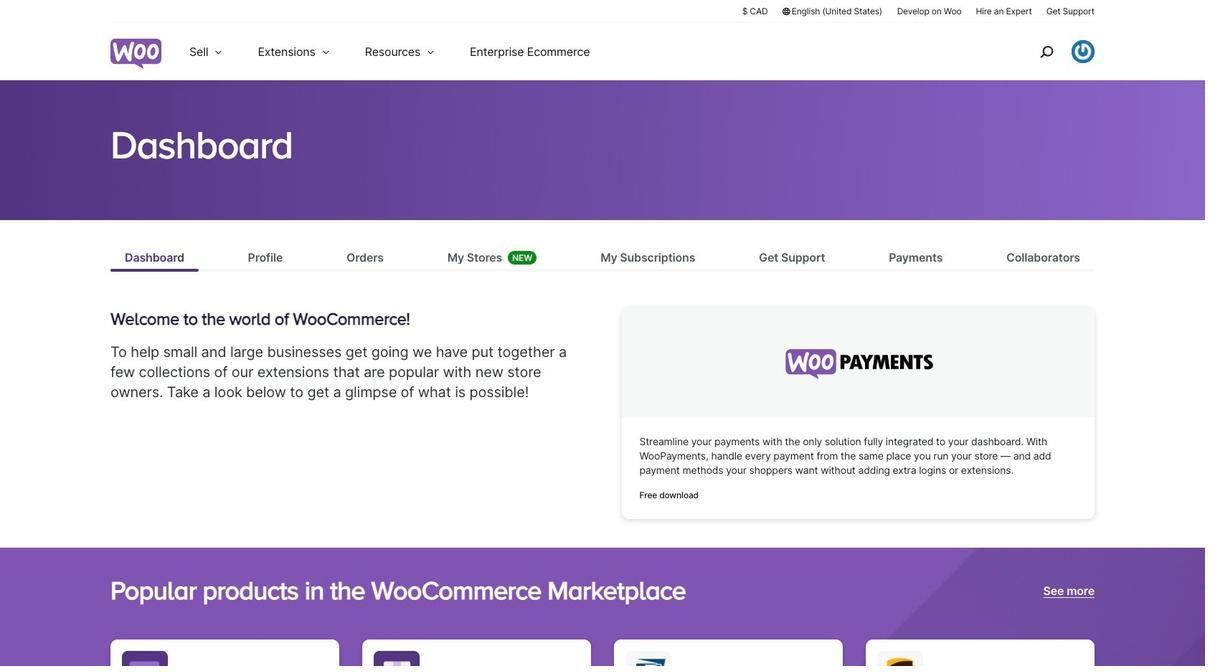 Task type: describe. For each thing, give the bounding box(es) containing it.
search image
[[1035, 40, 1058, 63]]

service navigation menu element
[[1010, 28, 1095, 75]]



Task type: vqa. For each thing, say whether or not it's contained in the screenshot.
credit
no



Task type: locate. For each thing, give the bounding box(es) containing it.
open account menu image
[[1072, 40, 1095, 63]]



